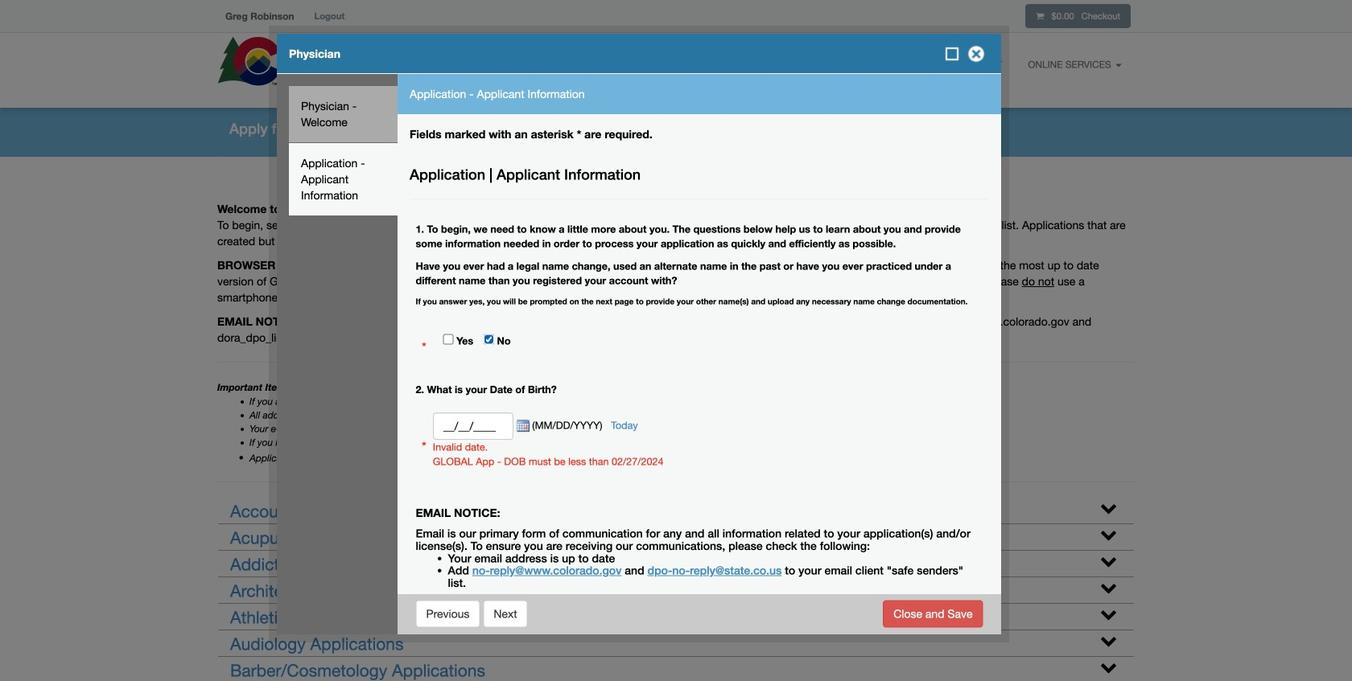 Task type: locate. For each thing, give the bounding box(es) containing it.
maximize/minimize image
[[944, 46, 960, 62]]

None checkbox
[[443, 334, 453, 345], [484, 334, 494, 345], [443, 334, 453, 345], [484, 334, 494, 345]]

close window image
[[963, 41, 989, 67]]

None text field
[[433, 413, 513, 440]]

None image field
[[513, 420, 529, 433]]

None button
[[416, 601, 480, 628], [483, 601, 528, 628], [883, 601, 983, 628], [416, 601, 480, 628], [483, 601, 528, 628], [883, 601, 983, 628]]



